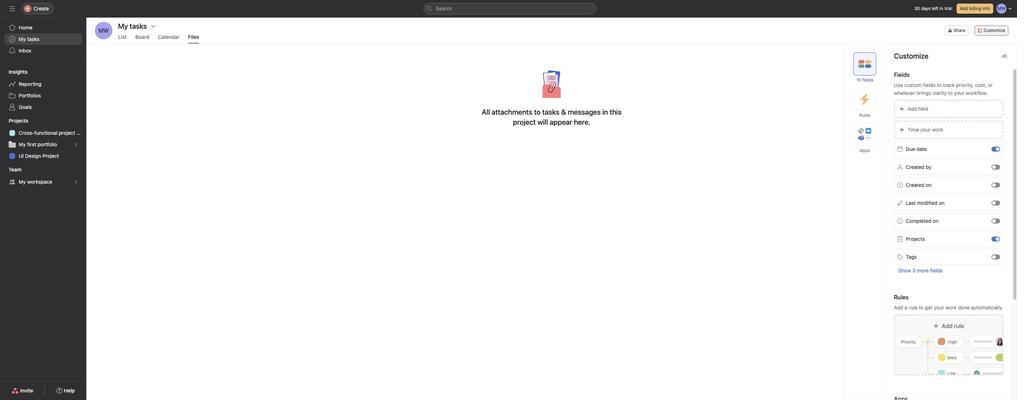 Task type: locate. For each thing, give the bounding box(es) containing it.
to up will
[[534, 108, 541, 116]]

days
[[921, 6, 931, 11]]

show 3 more fields
[[899, 268, 943, 274]]

1 horizontal spatial tasks
[[542, 108, 560, 116]]

help
[[64, 388, 75, 394]]

your right the get
[[934, 305, 944, 311]]

rules up "apps"
[[859, 113, 871, 118]]

2 my from the top
[[19, 141, 26, 148]]

my left the first
[[19, 141, 26, 148]]

fields right "10"
[[862, 77, 874, 83]]

1 horizontal spatial in
[[940, 6, 944, 11]]

4 switch from the top
[[992, 201, 1000, 206]]

1 vertical spatial customize
[[894, 52, 929, 60]]

2 vertical spatial add
[[894, 305, 903, 311]]

1 horizontal spatial work
[[946, 305, 957, 311]]

team button
[[0, 166, 21, 174]]

functional
[[34, 130, 57, 136]]

created
[[906, 164, 925, 170], [906, 182, 925, 188]]

my down the team
[[19, 179, 26, 185]]

trial
[[945, 6, 953, 11]]

projects element
[[0, 114, 86, 163]]

search list box
[[424, 3, 596, 14]]

0 horizontal spatial rules
[[859, 113, 871, 118]]

customize
[[984, 28, 1005, 33], [894, 52, 929, 60]]

board
[[135, 34, 149, 40]]

high
[[948, 340, 957, 345]]

2 vertical spatial your
[[934, 305, 944, 311]]

modified
[[917, 200, 938, 206]]

on for completed on
[[933, 218, 939, 224]]

1 horizontal spatial add
[[908, 106, 917, 112]]

insights
[[9, 69, 27, 75]]

customize button
[[975, 26, 1009, 36]]

fields up "brings"
[[923, 82, 936, 88]]

my tasks
[[19, 36, 39, 42]]

goals
[[19, 104, 32, 110]]

0 horizontal spatial in
[[603, 108, 608, 116]]

invite
[[20, 388, 33, 394]]

your down priority,
[[954, 90, 965, 96]]

1 vertical spatial created
[[906, 182, 925, 188]]

switch
[[992, 147, 1000, 152], [992, 165, 1000, 170], [992, 183, 1000, 188], [992, 201, 1000, 206], [992, 219, 1000, 224], [992, 237, 1000, 242], [992, 255, 1000, 260]]

see details, my workspace image
[[74, 180, 78, 184]]

reporting
[[19, 81, 41, 87]]

1 vertical spatial tasks
[[542, 108, 560, 116]]

show
[[899, 268, 911, 274]]

2 horizontal spatial your
[[954, 90, 965, 96]]

0 vertical spatial add
[[960, 6, 968, 11]]

projects down completed
[[906, 236, 925, 242]]

ui design project
[[19, 153, 59, 159]]

30 days left in trial
[[915, 6, 953, 11]]

project inside all attachments to tasks & messages in this project will appear here.
[[513, 118, 536, 126]]

1 horizontal spatial project
[[513, 118, 536, 126]]

1 created from the top
[[906, 164, 925, 170]]

1 vertical spatial on
[[939, 200, 945, 206]]

customize down info
[[984, 28, 1005, 33]]

on for created on
[[926, 182, 932, 188]]

date
[[917, 146, 927, 152]]

on down by
[[926, 182, 932, 188]]

plan
[[76, 130, 86, 136]]

5 switch from the top
[[992, 219, 1000, 224]]

my inside teams element
[[19, 179, 26, 185]]

on right modified
[[939, 200, 945, 206]]

0 horizontal spatial your
[[921, 127, 931, 133]]

0 horizontal spatial tasks
[[27, 36, 39, 42]]

files link
[[188, 34, 199, 44]]

add left a
[[894, 305, 903, 311]]

create
[[33, 5, 49, 12]]

my first portfolio link
[[4, 139, 82, 150]]

10
[[857, 77, 861, 83]]

0 vertical spatial in
[[940, 6, 944, 11]]

search
[[436, 5, 452, 12]]

1 my from the top
[[19, 36, 26, 42]]

your right time
[[921, 127, 931, 133]]

work inside button
[[932, 127, 944, 133]]

0 horizontal spatial projects
[[9, 118, 28, 124]]

use
[[894, 82, 903, 88]]

projects
[[9, 118, 28, 124], [906, 236, 925, 242]]

1 horizontal spatial customize
[[984, 28, 1005, 33]]

1 vertical spatial rules
[[894, 294, 909, 301]]

0 horizontal spatial project
[[59, 130, 75, 136]]

add left field
[[908, 106, 917, 112]]

0 horizontal spatial add
[[894, 305, 903, 311]]

fields
[[862, 77, 874, 83], [923, 82, 936, 88], [930, 268, 943, 274]]

10 fields
[[857, 77, 874, 83]]

on
[[926, 182, 932, 188], [939, 200, 945, 206], [933, 218, 939, 224]]

to left the get
[[919, 305, 924, 311]]

3 switch from the top
[[992, 183, 1000, 188]]

your
[[954, 90, 965, 96], [921, 127, 931, 133], [934, 305, 944, 311]]

my
[[19, 36, 26, 42], [19, 141, 26, 148], [19, 179, 26, 185]]

1 horizontal spatial rules
[[894, 294, 909, 301]]

0 vertical spatial rules
[[859, 113, 871, 118]]

my inside 'projects' element
[[19, 141, 26, 148]]

created for created on
[[906, 182, 925, 188]]

0 vertical spatial customize
[[984, 28, 1005, 33]]

to
[[937, 82, 942, 88], [948, 90, 953, 96], [534, 108, 541, 116], [919, 305, 924, 311]]

create button
[[22, 3, 54, 14]]

close details image
[[1001, 53, 1007, 59]]

1 vertical spatial add
[[908, 106, 917, 112]]

home link
[[4, 22, 82, 33]]

add for add billing info
[[960, 6, 968, 11]]

tasks inside all attachments to tasks & messages in this project will appear here.
[[542, 108, 560, 116]]

by
[[926, 164, 932, 170]]

0 vertical spatial created
[[906, 164, 925, 170]]

1 horizontal spatial your
[[934, 305, 944, 311]]

project left plan
[[59, 130, 75, 136]]

add field button
[[894, 100, 1004, 118]]

0 vertical spatial project
[[513, 118, 536, 126]]

2 vertical spatial my
[[19, 179, 26, 185]]

in left this
[[603, 108, 608, 116]]

fields
[[894, 72, 910, 78]]

my for my tasks
[[19, 36, 26, 42]]

projects up cross-
[[9, 118, 28, 124]]

1 vertical spatial my
[[19, 141, 26, 148]]

invite button
[[7, 385, 38, 398]]

help button
[[52, 385, 80, 398]]

my for my workspace
[[19, 179, 26, 185]]

0 vertical spatial tasks
[[27, 36, 39, 42]]

7 switch from the top
[[992, 255, 1000, 260]]

0 vertical spatial your
[[954, 90, 965, 96]]

switch for last modified on
[[992, 201, 1000, 206]]

projects inside dropdown button
[[9, 118, 28, 124]]

1 vertical spatial your
[[921, 127, 931, 133]]

last modified on
[[906, 200, 945, 206]]

work left done on the bottom right
[[946, 305, 957, 311]]

get
[[925, 305, 933, 311]]

my inside global element
[[19, 36, 26, 42]]

30
[[915, 6, 920, 11]]

add inside button
[[960, 6, 968, 11]]

customize inside customize 'dropdown button'
[[984, 28, 1005, 33]]

2 horizontal spatial add
[[960, 6, 968, 11]]

fields inside use custom fields to track priority, cost, or whatever brings clarity to your workflow.
[[923, 82, 936, 88]]

0 vertical spatial my
[[19, 36, 26, 42]]

project
[[43, 153, 59, 159]]

0 vertical spatial work
[[932, 127, 944, 133]]

mw button
[[95, 22, 112, 39]]

work down add field 'button'
[[932, 127, 944, 133]]

created left by
[[906, 164, 925, 170]]

on right completed
[[933, 218, 939, 224]]

in right left
[[940, 6, 944, 11]]

0 horizontal spatial on
[[926, 182, 932, 188]]

2 created from the top
[[906, 182, 925, 188]]

2 switch from the top
[[992, 165, 1000, 170]]

3 my from the top
[[19, 179, 26, 185]]

share
[[954, 28, 966, 33]]

created down created by
[[906, 182, 925, 188]]

all attachments to tasks & messages in this project will appear here.
[[482, 108, 622, 126]]

customize up fields
[[894, 52, 929, 60]]

add billing info
[[960, 6, 990, 11]]

2 vertical spatial on
[[933, 218, 939, 224]]

0 vertical spatial on
[[926, 182, 932, 188]]

due
[[906, 146, 915, 152]]

portfolios
[[19, 93, 41, 99]]

work
[[932, 127, 944, 133], [946, 305, 957, 311]]

brings
[[917, 90, 931, 96]]

add inside 'button'
[[908, 106, 917, 112]]

tasks left &
[[542, 108, 560, 116]]

calendar
[[158, 34, 180, 40]]

1 vertical spatial work
[[946, 305, 957, 311]]

rules
[[859, 113, 871, 118], [894, 294, 909, 301]]

cost,
[[975, 82, 987, 88]]

my up inbox
[[19, 36, 26, 42]]

tasks down home
[[27, 36, 39, 42]]

1 horizontal spatial on
[[933, 218, 939, 224]]

left
[[932, 6, 939, 11]]

0 vertical spatial projects
[[9, 118, 28, 124]]

field
[[919, 106, 929, 112]]

portfolio
[[38, 141, 57, 148]]

project down attachments
[[513, 118, 536, 126]]

add left billing
[[960, 6, 968, 11]]

cross-
[[19, 130, 34, 136]]

goals link
[[4, 102, 82, 113]]

a
[[905, 305, 908, 311]]

hide sidebar image
[[9, 6, 15, 12]]

0 horizontal spatial work
[[932, 127, 944, 133]]

1 vertical spatial in
[[603, 108, 608, 116]]

1 vertical spatial projects
[[906, 236, 925, 242]]

in
[[940, 6, 944, 11], [603, 108, 608, 116]]

created on
[[906, 182, 932, 188]]

add for add field
[[908, 106, 917, 112]]

0 horizontal spatial customize
[[894, 52, 929, 60]]

inbox
[[19, 48, 31, 54]]

rules up a
[[894, 294, 909, 301]]



Task type: vqa. For each thing, say whether or not it's contained in the screenshot.
settings tab list
no



Task type: describe. For each thing, give the bounding box(es) containing it.
my first portfolio
[[19, 141, 57, 148]]

your inside time your work button
[[921, 127, 931, 133]]

to up clarity
[[937, 82, 942, 88]]

add billing info button
[[957, 4, 994, 14]]

inbox link
[[4, 45, 82, 57]]

calendar link
[[158, 34, 180, 44]]

med
[[948, 356, 957, 361]]

apps
[[860, 148, 870, 153]]

teams element
[[0, 163, 86, 189]]

team
[[9, 167, 21, 173]]

workspace
[[27, 179, 52, 185]]

my tasks link
[[4, 33, 82, 45]]

done
[[958, 305, 970, 311]]

low
[[948, 371, 956, 377]]

home
[[19, 24, 32, 31]]

design
[[25, 153, 41, 159]]

all
[[482, 108, 490, 116]]

add field
[[908, 106, 929, 112]]

rule
[[909, 305, 918, 311]]

&
[[561, 108, 566, 116]]

1 vertical spatial project
[[59, 130, 75, 136]]

1 horizontal spatial projects
[[906, 236, 925, 242]]

priority,
[[956, 82, 974, 88]]

workflow.
[[966, 90, 988, 96]]

info
[[983, 6, 990, 11]]

priority
[[901, 340, 916, 345]]

automatically.
[[971, 305, 1003, 311]]

time your work
[[908, 127, 944, 133]]

cross-functional project plan link
[[4, 127, 86, 139]]

cross-functional project plan
[[19, 130, 86, 136]]

fields right more
[[930, 268, 943, 274]]

tags
[[906, 254, 917, 260]]

this
[[610, 108, 622, 116]]

switch for completed on
[[992, 219, 1000, 224]]

add a rule to get your work done automatically.
[[894, 305, 1003, 311]]

messages
[[568, 108, 601, 116]]

share button
[[945, 26, 969, 36]]

use custom fields to track priority, cost, or whatever brings clarity to your workflow.
[[894, 82, 993, 96]]

whatever
[[894, 90, 915, 96]]

2 horizontal spatial on
[[939, 200, 945, 206]]

1 switch from the top
[[992, 147, 1000, 152]]

my tasks
[[118, 22, 147, 30]]

due date
[[906, 146, 927, 152]]

switch for created by
[[992, 165, 1000, 170]]

search button
[[424, 3, 596, 14]]

my workspace link
[[4, 176, 82, 188]]

list
[[118, 34, 127, 40]]

board link
[[135, 34, 149, 44]]

switch for tags
[[992, 255, 1000, 260]]

in inside all attachments to tasks & messages in this project will appear here.
[[603, 108, 608, 116]]

portfolios link
[[4, 90, 82, 102]]

see details, my first portfolio image
[[74, 143, 78, 147]]

insights element
[[0, 66, 86, 114]]

first
[[27, 141, 36, 148]]

more
[[917, 268, 929, 274]]

completed on
[[906, 218, 939, 224]]

global element
[[0, 18, 86, 61]]

or
[[988, 82, 993, 88]]

to inside all attachments to tasks & messages in this project will appear here.
[[534, 108, 541, 116]]

6 switch from the top
[[992, 237, 1000, 242]]

switch for created on
[[992, 183, 1000, 188]]

clarity
[[933, 90, 947, 96]]

time
[[908, 127, 919, 133]]

my for my first portfolio
[[19, 141, 26, 148]]

created by
[[906, 164, 932, 170]]

completed
[[906, 218, 932, 224]]

your inside use custom fields to track priority, cost, or whatever brings clarity to your workflow.
[[954, 90, 965, 96]]

add for add a rule to get your work done automatically.
[[894, 305, 903, 311]]

insights button
[[0, 68, 27, 76]]

time your work button
[[894, 121, 1004, 139]]

my workspace
[[19, 179, 52, 185]]

to down track
[[948, 90, 953, 96]]

add rule
[[942, 323, 964, 330]]

last
[[906, 200, 916, 206]]

3
[[913, 268, 916, 274]]

ui design project link
[[4, 150, 82, 162]]

show options image
[[151, 23, 156, 29]]

billing
[[969, 6, 982, 11]]

appear here.
[[550, 118, 591, 126]]

created for created by
[[906, 164, 925, 170]]

tasks inside global element
[[27, 36, 39, 42]]

projects button
[[0, 117, 28, 125]]

custom
[[905, 82, 922, 88]]

mw
[[98, 27, 109, 34]]

track
[[943, 82, 955, 88]]



